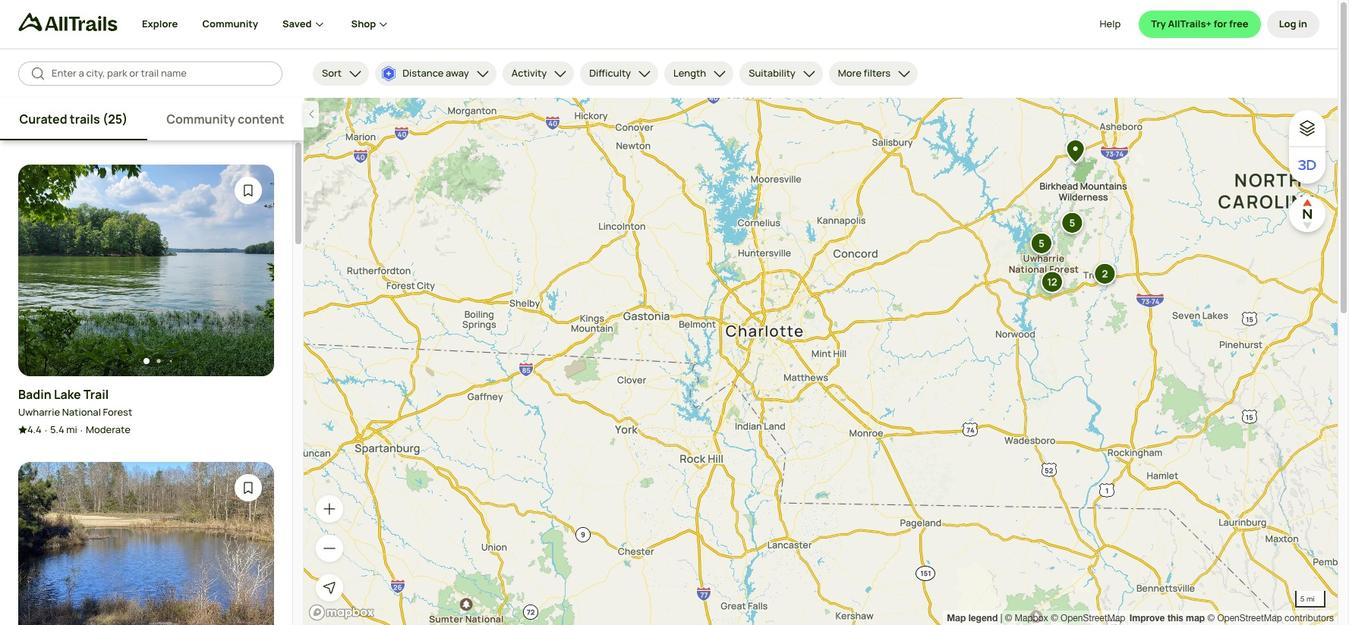 Task type: describe. For each thing, give the bounding box(es) containing it.
enable 3d map image
[[1298, 156, 1316, 175]]

try alltrails+ for free link
[[1139, 11, 1261, 38]]

community for community content
[[166, 111, 235, 128]]

shop link
[[351, 0, 391, 49]]

difficulty
[[589, 66, 631, 80]]

mi inside 4.4 · 5.4 mi · moderate
[[66, 423, 77, 437]]

moderate
[[86, 423, 130, 437]]

log
[[1279, 17, 1296, 31]]

activity
[[511, 66, 547, 80]]

5
[[1300, 594, 1304, 604]]

1 © from the left
[[1005, 613, 1012, 624]]

4.4
[[27, 423, 42, 437]]

legend
[[968, 613, 998, 624]]

map
[[947, 613, 966, 624]]

2 openstreetmap from the left
[[1217, 613, 1282, 624]]

zoom map in image
[[322, 502, 337, 517]]

navigate previous image for navigate next image
[[36, 561, 52, 576]]

1 vertical spatial mi
[[1306, 594, 1315, 604]]

alltrails link
[[18, 13, 142, 38]]

help
[[1100, 17, 1121, 31]]

navigate next image
[[241, 263, 256, 278]]

map region
[[304, 98, 1338, 626]]

© openstreetmap link
[[1051, 613, 1125, 624]]

curated trails (25) tab
[[0, 98, 147, 140]]

explore link
[[142, 0, 178, 49]]

improve
[[1129, 613, 1165, 624]]

suitability
[[749, 66, 795, 80]]

trail
[[83, 386, 109, 403]]

saved
[[282, 17, 312, 31]]

add to list image
[[241, 183, 256, 198]]

curated trails (25)
[[19, 111, 128, 128]]

length button
[[664, 61, 734, 86]]

difficulty button
[[580, 61, 658, 86]]

free
[[1229, 17, 1249, 31]]

1 · from the left
[[45, 423, 47, 437]]

more filters
[[838, 66, 891, 80]]

2 · from the left
[[80, 423, 83, 437]]

mapbox
[[1015, 613, 1048, 624]]

suitability button
[[740, 61, 823, 86]]

tab list containing curated trails (25)
[[0, 98, 304, 140]]

for
[[1214, 17, 1227, 31]]

trails
[[70, 111, 100, 128]]

list containing map legend
[[947, 611, 1334, 626]]

navigate next image
[[241, 561, 256, 576]]

more filters button
[[829, 61, 918, 86]]

try
[[1151, 17, 1166, 31]]

distance
[[403, 66, 444, 80]]

try alltrails+ for free
[[1151, 17, 1249, 31]]

saved button
[[282, 0, 351, 49]]

current location image
[[322, 581, 337, 596]]

4.4 · 5.4 mi · moderate
[[27, 423, 130, 437]]



Task type: vqa. For each thing, say whether or not it's contained in the screenshot.
UWHARRIE NATIONAL FOREST link
yes



Task type: locate. For each thing, give the bounding box(es) containing it.
navigate previous image for navigate next icon
[[36, 263, 52, 278]]

this
[[1167, 613, 1183, 624]]

reset north and pitch image
[[1292, 199, 1322, 229]]

national
[[62, 405, 101, 419]]

length
[[673, 66, 706, 80]]

lake
[[54, 386, 81, 403]]

mi right 5
[[1306, 594, 1315, 604]]

© right mapbox
[[1051, 613, 1058, 624]]

distance away button
[[375, 61, 496, 86]]

alltrails+
[[1168, 17, 1212, 31]]

1 horizontal spatial ©
[[1051, 613, 1058, 624]]

© right map at the right of the page
[[1207, 613, 1215, 624]]

· down the national
[[80, 423, 83, 437]]

0 horizontal spatial ©
[[1005, 613, 1012, 624]]

community
[[202, 17, 258, 31], [166, 111, 235, 128]]

badin
[[18, 386, 51, 403]]

dialog
[[0, 0, 1349, 626]]

community left saved
[[202, 17, 258, 31]]

contributors
[[1285, 613, 1334, 624]]

badin lake trail uwharrie national forest
[[18, 386, 132, 419]]

©
[[1005, 613, 1012, 624], [1051, 613, 1058, 624], [1207, 613, 1215, 624]]

shop button
[[351, 0, 391, 49]]

map
[[1186, 613, 1205, 624]]

map options image
[[1298, 119, 1316, 137]]

openstreetmap
[[1061, 613, 1125, 624], [1217, 613, 1282, 624]]

1 vertical spatial navigate previous image
[[36, 561, 52, 576]]

uwharrie national forest link
[[18, 405, 132, 420]]

0 horizontal spatial mi
[[66, 423, 77, 437]]

add to list image
[[241, 481, 256, 496]]

0 vertical spatial navigate previous image
[[36, 263, 52, 278]]

mi
[[66, 423, 77, 437], [1306, 594, 1315, 604]]

tab list
[[0, 98, 304, 140]]

community for community
[[202, 17, 258, 31]]

1 horizontal spatial ·
[[80, 423, 83, 437]]

close this dialog image
[[1297, 561, 1312, 576]]

© mapbox link
[[1005, 613, 1048, 624]]

community link
[[202, 0, 258, 49]]

log in link
[[1267, 11, 1319, 38]]

0 vertical spatial mi
[[66, 423, 77, 437]]

navigate previous image
[[36, 263, 52, 278], [36, 561, 52, 576]]

mi right 5.4
[[66, 423, 77, 437]]

community left content
[[166, 111, 235, 128]]

openstreetmap left improve
[[1061, 613, 1125, 624]]

activity button
[[502, 61, 574, 86]]

in
[[1298, 17, 1307, 31]]

improve this map link
[[1129, 613, 1205, 624]]

community content
[[166, 111, 284, 128]]

1 horizontal spatial mi
[[1306, 594, 1315, 604]]

uwharrie
[[18, 405, 60, 419]]

sort button
[[313, 61, 369, 86]]

5 mi
[[1300, 594, 1315, 604]]

shop
[[351, 17, 376, 31]]

community content tab
[[147, 98, 304, 140]]

None search field
[[18, 61, 282, 86]]

curated
[[19, 111, 67, 128]]

1 navigate previous image from the top
[[36, 263, 52, 278]]

away
[[446, 66, 469, 80]]

2 navigate previous image from the top
[[36, 561, 52, 576]]

|
[[1000, 613, 1002, 624]]

zoom map out image
[[322, 541, 337, 556]]

filters
[[864, 66, 891, 80]]

sort
[[322, 66, 342, 80]]

map legend | © mapbox © openstreetmap improve this map © openstreetmap contributors
[[947, 613, 1334, 624]]

0 vertical spatial community
[[202, 17, 258, 31]]

help link
[[1100, 11, 1121, 38]]

© openstreetmap contributors link
[[1207, 613, 1334, 624]]

list
[[947, 611, 1334, 626]]

1 openstreetmap from the left
[[1061, 613, 1125, 624]]

content
[[238, 111, 284, 128]]

·
[[45, 423, 47, 437], [80, 423, 83, 437]]

1 vertical spatial community
[[166, 111, 235, 128]]

alltrails image
[[18, 13, 118, 31]]

distance away
[[403, 66, 469, 80]]

more
[[838, 66, 862, 80]]

explore
[[142, 17, 178, 31]]

0 horizontal spatial ·
[[45, 423, 47, 437]]

· right the '4.4'
[[45, 423, 47, 437]]

1 horizontal spatial openstreetmap
[[1217, 613, 1282, 624]]

openstreetmap right map at the right of the page
[[1217, 613, 1282, 624]]

forest
[[103, 405, 132, 419]]

0 horizontal spatial openstreetmap
[[1061, 613, 1125, 624]]

3 © from the left
[[1207, 613, 1215, 624]]

(25)
[[102, 111, 128, 128]]

© right |
[[1005, 613, 1012, 624]]

2 horizontal spatial ©
[[1207, 613, 1215, 624]]

Enter a city, park or trail name field
[[52, 66, 270, 81]]

log in
[[1279, 17, 1307, 31]]

5.4
[[50, 423, 64, 437]]

community inside tab
[[166, 111, 235, 128]]

map legend link
[[947, 613, 1000, 624]]

saved link
[[282, 0, 327, 49]]

2 © from the left
[[1051, 613, 1058, 624]]



